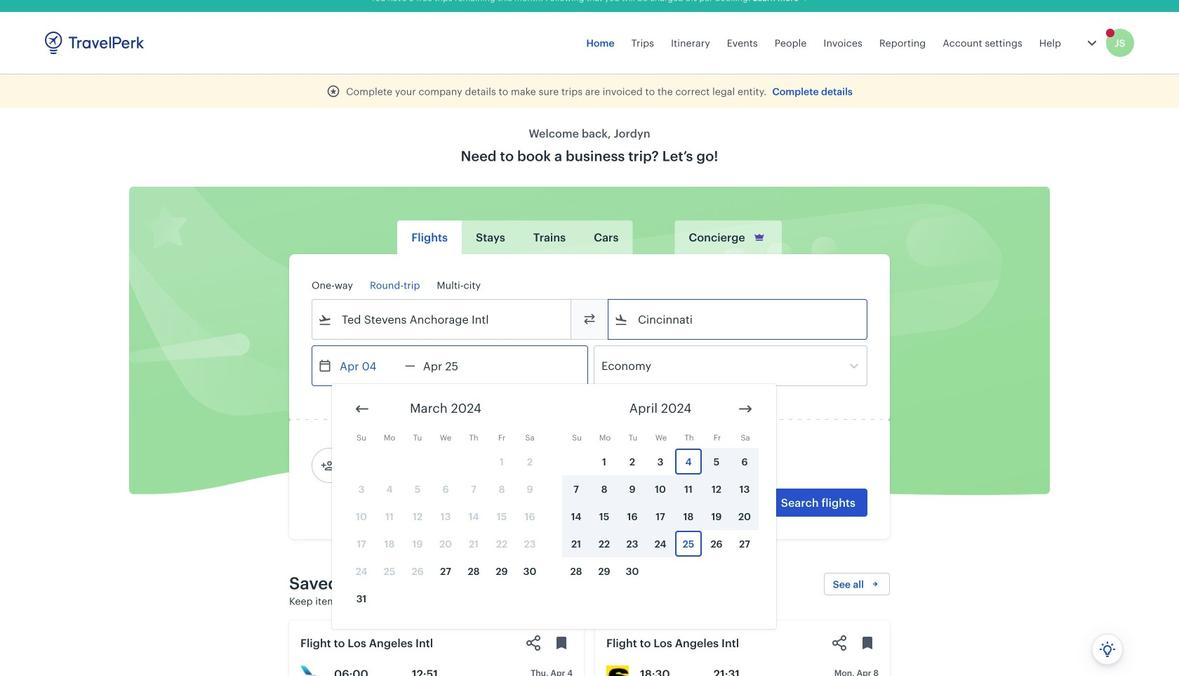 Task type: describe. For each thing, give the bounding box(es) containing it.
move forward to switch to the next month. image
[[737, 401, 754, 418]]

calendar application
[[332, 384, 1180, 629]]

american airlines image
[[301, 666, 323, 676]]

spirit airlines image
[[607, 666, 629, 676]]

Return text field
[[416, 346, 489, 386]]



Task type: locate. For each thing, give the bounding box(es) containing it.
Depart text field
[[332, 346, 405, 386]]

From search field
[[332, 308, 553, 331]]

To search field
[[629, 308, 849, 331]]

Add first traveler search field
[[335, 454, 481, 477]]

move backward to switch to the previous month. image
[[354, 401, 371, 418]]



Task type: vqa. For each thing, say whether or not it's contained in the screenshot.
Move Forward To Switch To The Next Month. icon
yes



